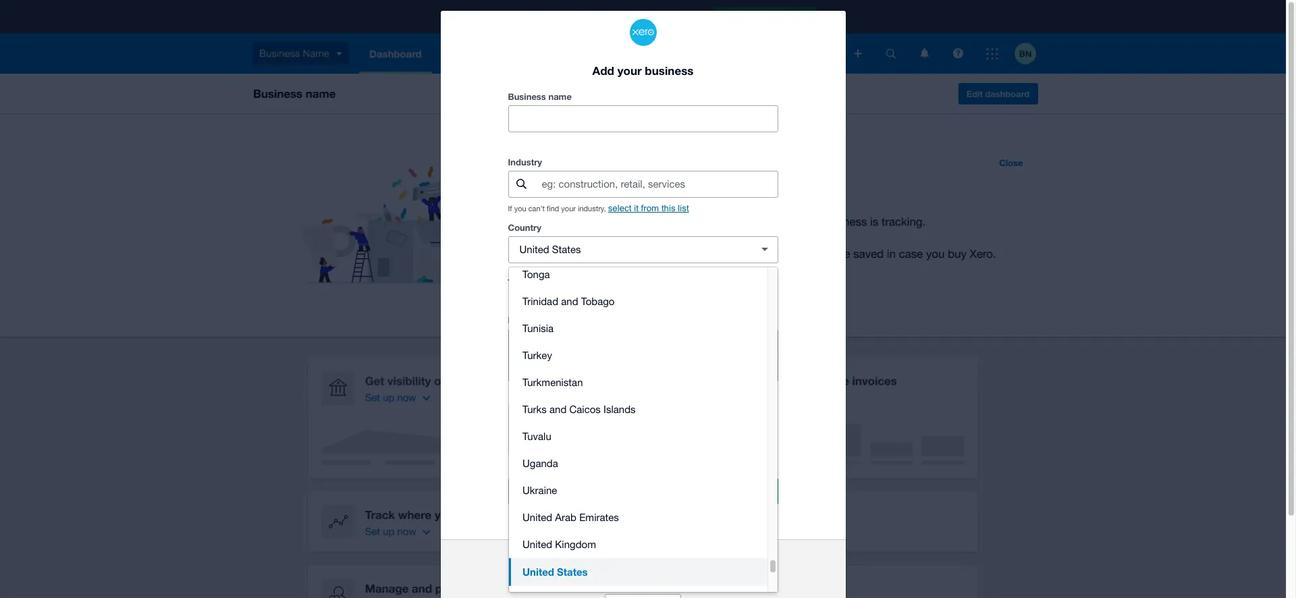 Task type: describe. For each thing, give the bounding box(es) containing it.
you for can't
[[514, 204, 526, 212]]

buy now
[[553, 485, 594, 497]]

search icon image
[[516, 179, 527, 189]]

tunisia
[[523, 323, 554, 334]]

tunisia button
[[509, 315, 768, 342]]

free.
[[691, 580, 709, 591]]

business
[[508, 91, 546, 102]]

quickbooks?
[[644, 564, 708, 576]]

tonga
[[523, 269, 550, 280]]

coming from quickbooks? move your data into xero for free.
[[577, 564, 709, 591]]

this
[[661, 203, 676, 213]]

tuvalu button
[[509, 423, 768, 450]]

turks and caicos islands button
[[509, 396, 768, 423]]

states
[[557, 566, 588, 578]]

xero
[[658, 580, 676, 591]]

turks
[[523, 404, 547, 415]]

turkmenistan button
[[509, 369, 768, 396]]

select
[[608, 203, 632, 213]]

employees?
[[562, 314, 612, 325]]

your for can't
[[561, 204, 576, 212]]

trinidad
[[523, 296, 558, 307]]

trinidad and tobago button
[[509, 288, 768, 315]]

tobago
[[581, 296, 615, 307]]

Industry field
[[540, 171, 777, 197]]

and for trinidad
[[561, 296, 578, 307]]

turkmenistan
[[523, 377, 583, 388]]

caicos
[[569, 404, 601, 415]]

name
[[548, 91, 572, 102]]

canada)
[[658, 278, 685, 286]]

buy now button
[[508, 478, 639, 505]]

data
[[621, 580, 639, 591]]

have
[[540, 314, 560, 325]]

into
[[641, 580, 656, 591]]

zone:
[[527, 277, 547, 286]]

no,
[[534, 362, 550, 374]]

do you have employees?
[[508, 314, 612, 325]]

you for have
[[522, 314, 537, 325]]

0 horizontal spatial time
[[508, 277, 525, 286]]

arab
[[555, 512, 577, 523]]

clear image
[[751, 236, 778, 263]]

move
[[577, 580, 599, 591]]

ukraine button
[[509, 477, 768, 504]]

it's
[[552, 362, 566, 374]]

kingdom
[[555, 539, 596, 550]]

united for united states
[[523, 566, 554, 578]]

can't
[[528, 204, 545, 212]]

from inside coming from quickbooks? move your data into xero for free.
[[618, 564, 641, 576]]

time inside "time zone: (utc-05:00) eastern time (us & canada)"
[[618, 278, 635, 286]]

united states button
[[509, 558, 768, 586]]

turkey button
[[509, 342, 768, 369]]

Country field
[[509, 237, 746, 262]]

0 vertical spatial your
[[617, 64, 642, 78]]



Task type: vqa. For each thing, say whether or not it's contained in the screenshot.
Unit
no



Task type: locate. For each thing, give the bounding box(es) containing it.
united arab emirates
[[523, 512, 619, 523]]

add your business
[[592, 64, 694, 78]]

trinidad and tobago
[[523, 296, 615, 307]]

0 vertical spatial you
[[514, 204, 526, 212]]

united up united states
[[523, 539, 552, 550]]

united inside button
[[523, 512, 552, 523]]

you
[[514, 204, 526, 212], [522, 314, 537, 325]]

do
[[508, 314, 520, 325]]

from up the data
[[618, 564, 641, 576]]

(utc-
[[549, 278, 568, 286]]

buy
[[553, 485, 571, 497]]

yes
[[534, 336, 550, 347]]

united states group
[[509, 261, 778, 598]]

and inside turks and caicos islands button
[[550, 404, 567, 415]]

1 vertical spatial you
[[522, 314, 537, 325]]

1 united from the top
[[523, 512, 552, 523]]

country
[[508, 222, 541, 233]]

and right turks
[[550, 404, 567, 415]]

now
[[574, 485, 594, 497]]

turkey
[[523, 350, 552, 361]]

united down ukraine
[[523, 512, 552, 523]]

if
[[508, 204, 512, 212]]

your right 'add'
[[617, 64, 642, 78]]

from right the it
[[641, 203, 659, 213]]

2 united from the top
[[523, 539, 552, 550]]

2 vertical spatial your
[[602, 580, 619, 591]]

tuvalu
[[523, 431, 551, 442]]

just
[[569, 362, 585, 374]]

time zone: (utc-05:00) eastern time (us & canada)
[[508, 277, 685, 286]]

united kingdom button
[[509, 531, 768, 558]]

from
[[641, 203, 659, 213], [618, 564, 641, 576]]

eastern
[[591, 278, 616, 286]]

do you have employees? group
[[508, 329, 778, 382]]

your left the data
[[602, 580, 619, 591]]

0 vertical spatial and
[[561, 296, 578, 307]]

0 vertical spatial from
[[641, 203, 659, 213]]

turks and caicos islands
[[523, 404, 636, 415]]

business name
[[508, 91, 572, 102]]

your
[[617, 64, 642, 78], [561, 204, 576, 212], [602, 580, 619, 591]]

Business name field
[[509, 106, 777, 131]]

islands
[[604, 404, 636, 415]]

emirates
[[579, 512, 619, 523]]

united states
[[523, 566, 588, 578]]

it
[[634, 203, 639, 213]]

no, it's just me
[[534, 362, 602, 374]]

tonga button
[[509, 261, 768, 288]]

3 united from the top
[[523, 566, 554, 578]]

united for united kingdom
[[523, 539, 552, 550]]

list
[[678, 203, 689, 213]]

xero image
[[629, 19, 657, 46]]

1 vertical spatial and
[[550, 404, 567, 415]]

uganda
[[523, 458, 558, 469]]

1 horizontal spatial time
[[618, 278, 635, 286]]

industry,
[[578, 204, 606, 212]]

united
[[523, 512, 552, 523], [523, 539, 552, 550], [523, 566, 554, 578]]

05:00)
[[568, 278, 589, 286]]

your inside if you can't find your industry, select it from this list
[[561, 204, 576, 212]]

time left zone:
[[508, 277, 525, 286]]

select it from this list button
[[608, 203, 689, 213]]

coming
[[578, 564, 616, 576]]

you right do
[[522, 314, 537, 325]]

uganda button
[[509, 450, 768, 477]]

(us
[[637, 278, 649, 286]]

and inside trinidad and tobago button
[[561, 296, 578, 307]]

your for quickbooks?
[[602, 580, 619, 591]]

and
[[561, 296, 578, 307], [550, 404, 567, 415]]

1 vertical spatial united
[[523, 539, 552, 550]]

you right if
[[514, 204, 526, 212]]

united left the states
[[523, 566, 554, 578]]

if you can't find your industry, select it from this list
[[508, 203, 689, 213]]

and up do you have employees?
[[561, 296, 578, 307]]

business
[[645, 64, 694, 78]]

me
[[587, 362, 602, 374]]

1 vertical spatial your
[[561, 204, 576, 212]]

&
[[651, 278, 656, 286]]

united for united arab emirates
[[523, 512, 552, 523]]

your right "find"
[[561, 204, 576, 212]]

industry
[[508, 156, 542, 167]]

united arab emirates button
[[509, 504, 768, 531]]

and for turks
[[550, 404, 567, 415]]

united kingdom
[[523, 539, 596, 550]]

time left (us at the top of page
[[618, 278, 635, 286]]

1 vertical spatial from
[[618, 564, 641, 576]]

for
[[678, 580, 689, 591]]

your inside coming from quickbooks? move your data into xero for free.
[[602, 580, 619, 591]]

0 vertical spatial united
[[523, 512, 552, 523]]

time
[[508, 277, 525, 286], [618, 278, 635, 286]]

ukraine
[[523, 485, 557, 496]]

2 vertical spatial united
[[523, 566, 554, 578]]

add
[[592, 64, 614, 78]]

you inside if you can't find your industry, select it from this list
[[514, 204, 526, 212]]

find
[[547, 204, 559, 212]]



